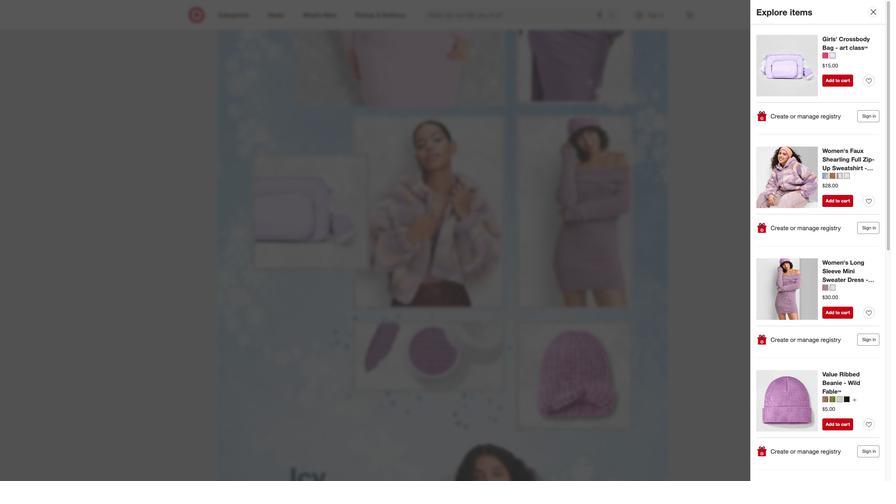 Task type: locate. For each thing, give the bounding box(es) containing it.
women's for shearling
[[823, 147, 849, 155]]

women's up shearling
[[823, 147, 849, 155]]

registry
[[821, 112, 842, 120], [821, 224, 842, 232], [821, 336, 842, 344], [821, 448, 842, 456]]

sign in for women's long sleeve mini sweater dress - wild fable™
[[863, 337, 877, 343]]

wild down the ribbed
[[849, 380, 861, 387]]

add to cart down $30.00
[[826, 310, 851, 316]]

ribbed
[[840, 371, 860, 378]]

4 add to cart button from the top
[[823, 419, 854, 431]]

purple image
[[830, 52, 836, 58]]

4 to from the top
[[836, 422, 841, 428]]

4 sign from the top
[[863, 449, 872, 455]]

2 create from the top
[[771, 224, 789, 232]]

3 add from the top
[[826, 310, 835, 316]]

4 sign in button from the top
[[858, 446, 880, 458]]

fable™ up green icon
[[823, 388, 842, 396]]

- down the ribbed
[[844, 380, 847, 387]]

light brown image
[[830, 173, 836, 179]]

1 or from the top
[[791, 112, 796, 120]]

2 manage from the top
[[798, 224, 820, 232]]

2 cart from the top
[[842, 198, 851, 204]]

4 in from the top
[[873, 449, 877, 455]]

women's up sleeve
[[823, 259, 849, 267]]

girls' crossbody bag - art class™ purple, women's faux shearling full zip-up sweatshirt - wild fable™ mauve xs/s, women's long sleeve mini sweater dress - wild fable™ mauve xxs, value ribbed beanie - wild fable™ lilac purple, crossbody bag with pockets - wild fable™ purple, rectangle frosted jumbo claw hair clip - wild fable™ lilac purple, women's tiny tank top - wild fable™ light purple xs image
[[218, 110, 668, 316]]

3 create or manage registry from the top
[[771, 336, 842, 344]]

wild down up in the right of the page
[[823, 173, 835, 180]]

- left 'art'
[[836, 44, 839, 51]]

1 sign in button from the top
[[858, 110, 880, 122]]

2 to from the top
[[836, 198, 841, 204]]

2 women's from the top
[[823, 259, 849, 267]]

sign in for value ribbed beanie - wild fable™
[[863, 449, 877, 455]]

cream image
[[837, 397, 843, 403]]

create for women's faux shearling full zip- up sweatshirt - wild fable™
[[771, 224, 789, 232]]

What can we help you find? suggestions appear below search field
[[424, 7, 611, 23]]

1 vertical spatial fable™
[[837, 285, 856, 292]]

2 sign in button from the top
[[858, 222, 880, 234]]

2 add to cart from the top
[[826, 198, 851, 204]]

colourpop super shock eyeshadow - shadow ripple - 0.074oz, ombre beanie - universal thread™ pink, value ribbed beanie - wild fable™ lilac purple, the lip bar color shift duo chrome liquid eyeshadow - supernatural - 0.09oz, colourpop pressed powder eyeshadow makeup palette - plum szn - 0.3oz, e.l.f. liquid metallic eyeshadow - supernova - 0.1 fl oz, jumbo gem acrylic cloud claw hair clip - a new day™ iridescent image
[[218, 316, 668, 449]]

cart for class™
[[842, 78, 851, 83]]

add
[[826, 78, 835, 83], [826, 198, 835, 204], [826, 310, 835, 316], [826, 422, 835, 428]]

add to cart button
[[823, 75, 854, 87], [823, 195, 854, 207], [823, 307, 854, 319], [823, 419, 854, 431]]

4 cart from the top
[[842, 422, 851, 428]]

2 vertical spatial fable™
[[823, 388, 842, 396]]

- down "zip-"
[[865, 164, 868, 172]]

women's
[[823, 147, 849, 155], [823, 259, 849, 267]]

add to cart down $28.00
[[826, 198, 851, 204]]

to
[[836, 78, 841, 83], [836, 198, 841, 204], [836, 310, 841, 316], [836, 422, 841, 428]]

1 sign in from the top
[[863, 113, 877, 119]]

3 sign in button from the top
[[858, 334, 880, 346]]

sign in button
[[858, 110, 880, 122], [858, 222, 880, 234], [858, 334, 880, 346], [858, 446, 880, 458]]

add for value ribbed beanie - wild fable™
[[826, 422, 835, 428]]

2 add from the top
[[826, 198, 835, 204]]

fable™ down sweatshirt
[[837, 173, 856, 180]]

1 create from the top
[[771, 112, 789, 120]]

6 more colors image
[[853, 398, 858, 403]]

1 add to cart button from the top
[[823, 75, 854, 87]]

add to cart button down "$15.00"
[[823, 75, 854, 87]]

3 add to cart button from the top
[[823, 307, 854, 319]]

fable™ inside the "women's long sleeve mini sweater dress - wild fable™"
[[837, 285, 856, 292]]

value ribbed beanie - wild fable™ link
[[823, 371, 876, 396]]

create or manage registry
[[771, 112, 842, 120], [771, 224, 842, 232], [771, 336, 842, 344], [771, 448, 842, 456]]

sweatshirt
[[833, 164, 864, 172]]

3 add to cart from the top
[[826, 310, 851, 316]]

registry for value ribbed beanie - wild fable™
[[821, 448, 842, 456]]

girls' crossbody bag - art class™ image
[[757, 35, 819, 96], [757, 35, 819, 96]]

1 manage from the top
[[798, 112, 820, 120]]

sign in
[[863, 113, 877, 119], [863, 225, 877, 231], [863, 337, 877, 343], [863, 449, 877, 455]]

4 registry from the top
[[821, 448, 842, 456]]

1 create or manage registry from the top
[[771, 112, 842, 120]]

or
[[791, 112, 796, 120], [791, 224, 796, 232], [791, 336, 796, 344], [791, 448, 796, 456]]

full
[[852, 156, 862, 163]]

wild
[[823, 173, 835, 180], [823, 285, 835, 292], [849, 380, 861, 387]]

1 add to cart from the top
[[826, 78, 851, 83]]

cart down black icon
[[842, 422, 851, 428]]

add to cart button down $5.00
[[823, 419, 854, 431]]

to down $30.00
[[836, 310, 841, 316]]

to for women's long sleeve mini sweater dress - wild fable™
[[836, 310, 841, 316]]

black image
[[844, 397, 850, 403]]

wild inside women's faux shearling full zip- up sweatshirt - wild fable™
[[823, 173, 835, 180]]

4 manage from the top
[[798, 448, 820, 456]]

add for girls' crossbody bag - art class™
[[826, 78, 835, 83]]

women's faux shearling full zip-up sweatshirt - wild fable™ image
[[757, 147, 819, 208], [757, 147, 819, 208]]

add to cart down "$15.00"
[[826, 78, 851, 83]]

0 vertical spatial fable™
[[837, 173, 856, 180]]

4 or from the top
[[791, 448, 796, 456]]

3 in from the top
[[873, 337, 877, 343]]

3 create from the top
[[771, 336, 789, 344]]

add to cart button for girls' crossbody bag - art class™
[[823, 75, 854, 87]]

3 sign from the top
[[863, 337, 872, 343]]

1 in from the top
[[873, 113, 877, 119]]

search button
[[606, 7, 624, 25]]

up
[[823, 164, 831, 172]]

2 vertical spatial wild
[[849, 380, 861, 387]]

women's long sleeve mini sweater dress - wild fable™ image
[[757, 259, 819, 320], [757, 259, 819, 320]]

to down "$15.00"
[[836, 78, 841, 83]]

4 add to cart from the top
[[826, 422, 851, 428]]

in
[[873, 113, 877, 119], [873, 225, 877, 231], [873, 337, 877, 343], [873, 449, 877, 455]]

add to cart button down $30.00
[[823, 307, 854, 319]]

- right "dress" in the bottom right of the page
[[866, 276, 869, 284]]

2 sign from the top
[[863, 225, 872, 231]]

create or manage registry for value ribbed beanie - wild fable™
[[771, 448, 842, 456]]

value ribbed beanie - wild fable™ image
[[757, 371, 819, 432], [757, 371, 819, 432]]

wild up $30.00
[[823, 285, 835, 292]]

add for women's long sleeve mini sweater dress - wild fable™
[[826, 310, 835, 316]]

add down "$15.00"
[[826, 78, 835, 83]]

1 add from the top
[[826, 78, 835, 83]]

women's inside the "women's long sleeve mini sweater dress - wild fable™"
[[823, 259, 849, 267]]

add to cart button down $28.00
[[823, 195, 854, 207]]

to down $28.00
[[836, 198, 841, 204]]

3 or from the top
[[791, 336, 796, 344]]

add to cart down $5.00
[[826, 422, 851, 428]]

2 or from the top
[[791, 224, 796, 232]]

add to cart
[[826, 78, 851, 83], [826, 198, 851, 204], [826, 310, 851, 316], [826, 422, 851, 428]]

0 vertical spatial women's
[[823, 147, 849, 155]]

sign
[[863, 113, 872, 119], [863, 225, 872, 231], [863, 337, 872, 343], [863, 449, 872, 455]]

fable™ down "dress" in the bottom right of the page
[[837, 285, 856, 292]]

add down $5.00
[[826, 422, 835, 428]]

add down $30.00
[[826, 310, 835, 316]]

3 registry from the top
[[821, 336, 842, 344]]

sign for women's faux shearling full zip- up sweatshirt - wild fable™
[[863, 225, 872, 231]]

1 vertical spatial wild
[[823, 285, 835, 292]]

to down cream image
[[836, 422, 841, 428]]

sleeve
[[823, 268, 842, 275]]

-
[[836, 44, 839, 51], [865, 164, 868, 172], [866, 276, 869, 284], [844, 380, 847, 387]]

3 to from the top
[[836, 310, 841, 316]]

2 add to cart button from the top
[[823, 195, 854, 207]]

cart down off white image
[[842, 198, 851, 204]]

to for girls' crossbody bag - art class™
[[836, 78, 841, 83]]

shearling
[[823, 156, 850, 163]]

2 in from the top
[[873, 225, 877, 231]]

4 sign in from the top
[[863, 449, 877, 455]]

1 to from the top
[[836, 78, 841, 83]]

add down $28.00
[[826, 198, 835, 204]]

0 vertical spatial wild
[[823, 173, 835, 180]]

search
[[606, 12, 624, 19]]

blue image
[[823, 173, 829, 179]]

women's for sleeve
[[823, 259, 849, 267]]

sign in button for women's long sleeve mini sweater dress - wild fable™
[[858, 334, 880, 346]]

add to cart button for women's long sleeve mini sweater dress - wild fable™
[[823, 307, 854, 319]]

2 sign in from the top
[[863, 225, 877, 231]]

1 cart from the top
[[842, 78, 851, 83]]

2 create or manage registry from the top
[[771, 224, 842, 232]]

3 sign in from the top
[[863, 337, 877, 343]]

4 add from the top
[[826, 422, 835, 428]]

3 manage from the top
[[798, 336, 820, 344]]

cart down "dress" in the bottom right of the page
[[842, 310, 851, 316]]

or for girls' crossbody bag - art class™
[[791, 112, 796, 120]]

women's faux shearling full zip- up sweatshirt - wild fable™
[[823, 147, 875, 180]]

2 registry from the top
[[821, 224, 842, 232]]

women's long sleeve mini sweater dress - wild fable™
[[823, 259, 869, 292]]

or for women's long sleeve mini sweater dress - wild fable™
[[791, 336, 796, 344]]

dress
[[848, 276, 865, 284]]

3 cart from the top
[[842, 310, 851, 316]]

create
[[771, 112, 789, 120], [771, 224, 789, 232], [771, 336, 789, 344], [771, 448, 789, 456]]

in for girls' crossbody bag - art class™
[[873, 113, 877, 119]]

1 vertical spatial women's
[[823, 259, 849, 267]]

fable™ inside women's faux shearling full zip- up sweatshirt - wild fable™
[[837, 173, 856, 180]]

add to cart for value ribbed beanie - wild fable™
[[826, 422, 851, 428]]

cart
[[842, 78, 851, 83], [842, 198, 851, 204], [842, 310, 851, 316], [842, 422, 851, 428]]

4 create or manage registry from the top
[[771, 448, 842, 456]]

women's inside women's faux shearling full zip- up sweatshirt - wild fable™
[[823, 147, 849, 155]]

mini
[[843, 268, 856, 275]]

fable™
[[837, 173, 856, 180], [837, 285, 856, 292], [823, 388, 842, 396]]

registry for girls' crossbody bag - art class™
[[821, 112, 842, 120]]

1 women's from the top
[[823, 147, 849, 155]]

manage
[[798, 112, 820, 120], [798, 224, 820, 232], [798, 336, 820, 344], [798, 448, 820, 456]]

cart down 'art'
[[842, 78, 851, 83]]

manage for value ribbed beanie - wild fable™
[[798, 448, 820, 456]]

1 sign from the top
[[863, 113, 872, 119]]

1 registry from the top
[[821, 112, 842, 120]]

faux
[[851, 147, 864, 155]]

4 create from the top
[[771, 448, 789, 456]]

women's faux shearling full zip- up sweatshirt - wild fable™ link
[[823, 147, 876, 180]]

value
[[823, 371, 838, 378]]



Task type: describe. For each thing, give the bounding box(es) containing it.
$28.00
[[823, 183, 839, 189]]

create for women's long sleeve mini sweater dress - wild fable™
[[771, 336, 789, 344]]

manage for women's long sleeve mini sweater dress - wild fable™
[[798, 336, 820, 344]]

explore items dialog
[[751, 0, 892, 482]]

manage for girls' crossbody bag - art class™
[[798, 112, 820, 120]]

or for value ribbed beanie - wild fable™
[[791, 448, 796, 456]]

registry for women's long sleeve mini sweater dress - wild fable™
[[821, 336, 842, 344]]

to for women's faux shearling full zip- up sweatshirt - wild fable™
[[836, 198, 841, 204]]

class™
[[850, 44, 868, 51]]

pink image
[[823, 52, 829, 58]]

in for women's faux shearling full zip- up sweatshirt - wild fable™
[[873, 225, 877, 231]]

cart for fable™
[[842, 422, 851, 428]]

off white image
[[844, 173, 850, 179]]

cart for up
[[842, 198, 851, 204]]

long
[[851, 259, 865, 267]]

items
[[790, 7, 813, 17]]

sign for girls' crossbody bag - art class™
[[863, 113, 872, 119]]

in for women's long sleeve mini sweater dress - wild fable™
[[873, 337, 877, 343]]

sign in button for value ribbed beanie - wild fable™
[[858, 446, 880, 458]]

add to cart for girls' crossbody bag - art class™
[[826, 78, 851, 83]]

- inside the "women's long sleeve mini sweater dress - wild fable™"
[[866, 276, 869, 284]]

registry for women's faux shearling full zip- up sweatshirt - wild fable™
[[821, 224, 842, 232]]

girls' crossbody bag - art class™ link
[[823, 35, 876, 52]]

sign for value ribbed beanie - wild fable™
[[863, 449, 872, 455]]

value ribbed beanie - wild fable™
[[823, 371, 861, 396]]

sign in button for women's faux shearling full zip- up sweatshirt - wild fable™
[[858, 222, 880, 234]]

zip-
[[864, 156, 875, 163]]

off white image
[[830, 285, 836, 291]]

- inside value ribbed beanie - wild fable™
[[844, 380, 847, 387]]

fable™ inside value ribbed beanie - wild fable™
[[823, 388, 842, 396]]

add for women's faux shearling full zip- up sweatshirt - wild fable™
[[826, 198, 835, 204]]

$15.00
[[823, 62, 839, 69]]

- inside girls' crossbody bag - art class™
[[836, 44, 839, 51]]

$30.00
[[823, 295, 839, 301]]

mauve image
[[837, 173, 843, 179]]

sign in for women's faux shearling full zip- up sweatshirt - wild fable™
[[863, 225, 877, 231]]

beanie
[[823, 380, 843, 387]]

women's cropped scoop neck sweater - future collective™ with reese blutstein lilac purple xxl, women's high-rise midi sweater skirt - future collective™ with reese blutstein lilac purple xxl, women's crewneck boxy pullover sweater - wild fable™ purple 2x, women's satin lace trim midi skirt - wild fable™ berry pink 2x, women's long sleeve mini sweater dress - wild fable™ mauve 1x image
[[218, 0, 668, 110]]

add to cart for women's long sleeve mini sweater dress - wild fable™
[[826, 310, 851, 316]]

$5.00
[[823, 406, 836, 413]]

explore
[[757, 7, 788, 17]]

create or manage registry for women's faux shearling full zip- up sweatshirt - wild fable™
[[771, 224, 842, 232]]

sign in for girls' crossbody bag - art class™
[[863, 113, 877, 119]]

in for value ribbed beanie - wild fable™
[[873, 449, 877, 455]]

create for girls' crossbody bag - art class™
[[771, 112, 789, 120]]

wild inside value ribbed beanie - wild fable™
[[849, 380, 861, 387]]

sweater
[[823, 276, 847, 284]]

manage for women's faux shearling full zip- up sweatshirt - wild fable™
[[798, 224, 820, 232]]

add to cart button for value ribbed beanie - wild fable™
[[823, 419, 854, 431]]

create or manage registry for girls' crossbody bag - art class™
[[771, 112, 842, 120]]

create for value ribbed beanie - wild fable™
[[771, 448, 789, 456]]

brown image
[[823, 397, 829, 403]]

women's long sleeve mini sweater dress - wild fable™ link
[[823, 259, 876, 292]]

art
[[840, 44, 848, 51]]

or for women's faux shearling full zip- up sweatshirt - wild fable™
[[791, 224, 796, 232]]

women's arctic parka - universal thread™ blue s, women's long sleeve denim jumpsuit - universal thread™ indigo 00, women's off the shoulder long sleeve midi dress - future collective™ with reese blutstein blue 00, women's crewneck boxy pullover sweater - wild fable™ lapis xxs, women's long sleeve v-neck cozy rib t-shirt - wild fable™ dark blue xxl, women's iridescent shine duvet puffer jacket - wild fable™ navy blue m, women's mid length relaxed puffer jacket - a new day™ blue xs image
[[218, 449, 668, 482]]

girls' crossbody bag - art class™
[[823, 35, 871, 51]]

to for value ribbed beanie - wild fable™
[[836, 422, 841, 428]]

cart for dress
[[842, 310, 851, 316]]

sign for women's long sleeve mini sweater dress - wild fable™
[[863, 337, 872, 343]]

add to cart for women's faux shearling full zip- up sweatshirt - wild fable™
[[826, 198, 851, 204]]

explore items
[[757, 7, 813, 17]]

- inside women's faux shearling full zip- up sweatshirt - wild fable™
[[865, 164, 868, 172]]

crossbody
[[840, 35, 871, 43]]

wild inside the "women's long sleeve mini sweater dress - wild fable™"
[[823, 285, 835, 292]]

add to cart button for women's faux shearling full zip- up sweatshirt - wild fable™
[[823, 195, 854, 207]]

create or manage registry for women's long sleeve mini sweater dress - wild fable™
[[771, 336, 842, 344]]

girls'
[[823, 35, 838, 43]]

bag
[[823, 44, 834, 51]]

green image
[[830, 397, 836, 403]]

sign in button for girls' crossbody bag - art class™
[[858, 110, 880, 122]]

mauve image
[[823, 285, 829, 291]]



Task type: vqa. For each thing, say whether or not it's contained in the screenshot.
All inside all kitchen & dining
no



